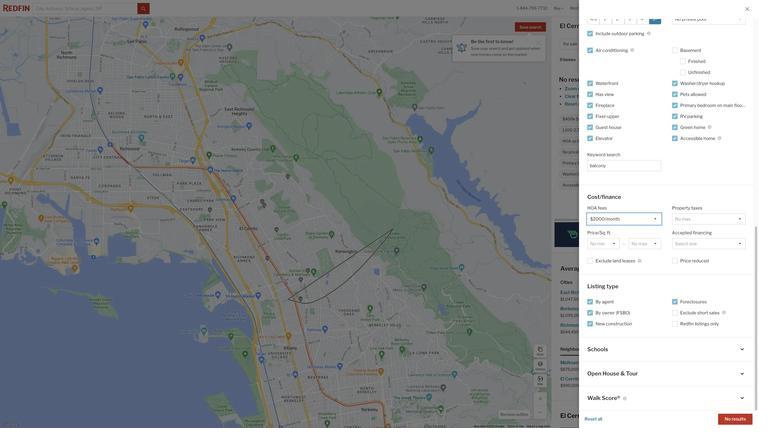 Task type: locate. For each thing, give the bounding box(es) containing it.
richmond inside richmond homes for sale $644,450
[[561, 323, 582, 328]]

search
[[530, 25, 542, 29], [489, 46, 501, 51], [607, 152, 621, 157]]

your
[[481, 46, 489, 51], [633, 102, 642, 107]]

the down get
[[508, 52, 514, 57]]

0 vertical spatial report
[[743, 219, 752, 222]]

bedroom down pool
[[578, 161, 594, 166]]

0 horizontal spatial filters
[[584, 102, 596, 107]]

sale inside midtown homes for sale $875,000
[[602, 361, 610, 366]]

be
[[471, 39, 477, 44]]

homes inside east richmond heights homes for sale $1,047,500
[[611, 290, 625, 296]]

all down walk score®
[[598, 417, 603, 422]]

zip
[[602, 347, 608, 352]]

1 horizontal spatial ft.
[[607, 231, 612, 236]]

0 horizontal spatial your
[[481, 46, 489, 51]]

accepted
[[673, 231, 693, 236]]

save up the "new"
[[471, 46, 480, 51]]

cerrito up $999,000
[[566, 377, 581, 382]]

richmond up "$1,047,500"
[[571, 290, 592, 296]]

washer/dryer
[[681, 81, 709, 86], [563, 172, 588, 177]]

washer/dryer hookup down unfinished on the right top
[[681, 81, 726, 86]]

1 vertical spatial hoa
[[588, 206, 597, 211]]

filters down 'clear the map boundary' button
[[584, 102, 596, 107]]

homes inside richmond homes for sale $644,450
[[583, 323, 597, 328]]

2 filters from the left
[[643, 102, 655, 107]]

redfin listings only
[[681, 322, 719, 327]]

google image
[[1, 422, 20, 429]]

homes inside 0 homes •
[[564, 57, 576, 62]]

all down 'clear the map boundary' button
[[578, 102, 583, 107]]

on for primary bedroom on main
[[595, 161, 600, 166]]

search inside button
[[530, 25, 542, 29]]

homes inside midtown homes for sale $875,000
[[580, 361, 594, 366]]

0 horizontal spatial bedroom
[[578, 161, 594, 166]]

0 horizontal spatial reset
[[565, 102, 577, 107]]

zip codes element
[[602, 342, 623, 356]]

pets
[[681, 92, 690, 97]]

map for map data ©2023 google
[[474, 425, 480, 429]]

list box
[[673, 13, 746, 24], [588, 214, 661, 225], [673, 214, 746, 225], [588, 239, 620, 250], [629, 239, 661, 250], [673, 239, 746, 250]]

view for have view
[[670, 161, 678, 166]]

save search button
[[515, 22, 546, 32]]

0 vertical spatial no
[[559, 76, 568, 83]]

homes down the allowed in the right of the page
[[695, 102, 709, 107]]

cerrito, for el cerrito, ca homes for sale
[[567, 22, 589, 29]]

rv parking up the green home
[[681, 114, 703, 119]]

homes right the "new"
[[480, 52, 491, 57]]

1 vertical spatial map
[[538, 425, 544, 429]]

for up (fsbo)
[[626, 290, 632, 296]]

0 horizontal spatial washer/dryer hookup
[[563, 172, 602, 177]]

remove 1,100-2,750 sq. ft. image
[[599, 129, 602, 132]]

remove exclude 55+ communities image
[[711, 140, 715, 143]]

map inside button
[[538, 383, 543, 386]]

new construction
[[596, 322, 633, 327]]

taxes
[[692, 206, 703, 211]]

1-844-759-7732 link
[[517, 6, 548, 11]]

of inside zoom out clear the map boundary reset all filters or remove one of your filters below to see more homes
[[628, 102, 632, 107]]

richmond annex homes for sale
[[655, 361, 722, 366]]

of
[[628, 102, 632, 107], [516, 425, 519, 429]]

search up the come in the right top of the page
[[489, 46, 501, 51]]

1 horizontal spatial 5+
[[653, 17, 658, 21]]

0 horizontal spatial rv
[[605, 150, 610, 155]]

exclude up prices
[[596, 259, 612, 264]]

rv right remove no private pool image
[[605, 150, 610, 155]]

for up open
[[595, 361, 601, 366]]

5+ for 5+
[[653, 17, 658, 21]]

get
[[509, 46, 515, 51]]

save
[[520, 25, 529, 29], [471, 46, 480, 51]]

price reduced
[[681, 259, 709, 264]]

option group
[[588, 13, 662, 24]]

report ad button
[[743, 219, 756, 223]]

5+ right the 4+
[[653, 17, 658, 21]]

exclude left 55+
[[662, 139, 676, 144]]

save for save search
[[520, 25, 529, 29]]

land left remove townhouse, land image
[[685, 117, 692, 122]]

homes
[[480, 52, 491, 57], [564, 57, 576, 62], [695, 102, 709, 107], [611, 290, 625, 296], [580, 307, 594, 312], [680, 307, 694, 312], [583, 323, 597, 328], [685, 323, 699, 328], [580, 361, 594, 366], [692, 361, 706, 366], [591, 377, 605, 382]]

0 horizontal spatial washer/dryer
[[563, 172, 588, 177]]

1 vertical spatial 5+
[[638, 183, 642, 188]]

average
[[561, 265, 585, 273]]

elevator up "spots"
[[655, 172, 670, 177]]

sale inside the berkeley homes for sale $1,095,000
[[602, 307, 611, 312]]

el inside el cerrito hills homes for sale $999,000
[[561, 377, 565, 382]]

cerrito inside el cerrito hills homes for sale $999,000
[[566, 377, 581, 382]]

all inside 'button'
[[598, 417, 603, 422]]

floor
[[735, 103, 744, 108]]

5+ radio
[[649, 13, 662, 24]]

all
[[578, 102, 583, 107], [598, 417, 603, 422]]

ca up cities heading
[[667, 265, 676, 273]]

cost/finance
[[588, 194, 622, 200]]

reset down clear
[[565, 102, 577, 107]]

richmond up open house & tour link
[[655, 361, 677, 366]]

cerrito left taxes
[[673, 202, 687, 207]]

0 vertical spatial your
[[481, 46, 489, 51]]

primary down "private"
[[563, 161, 577, 166]]

to left see
[[669, 102, 674, 107]]

1 horizontal spatial $4.5m
[[608, 42, 620, 46]]

be the first to know! dialog
[[453, 32, 546, 62]]

0 vertical spatial $4.5m
[[608, 42, 620, 46]]

2 vertical spatial the
[[577, 94, 584, 99]]

foreclosures
[[681, 300, 707, 305]]

0 vertical spatial on
[[503, 52, 507, 57]]

0 horizontal spatial save
[[471, 46, 480, 51]]

5+ parking spots
[[638, 183, 668, 188]]

for inside richmond homes for sale $644,450
[[598, 323, 604, 328]]

for inside east richmond heights homes for sale $1,047,500
[[626, 290, 632, 296]]

have
[[660, 161, 669, 166]]

waterfront
[[596, 81, 619, 86]]

search down remove hoa up to $2,000/month image
[[607, 152, 621, 157]]

0 vertical spatial exclude
[[662, 139, 676, 144]]

zip codes
[[602, 347, 623, 352]]

remove townhouse, land image
[[695, 118, 698, 121]]

1 vertical spatial hookup
[[589, 172, 602, 177]]

0 horizontal spatial accessible
[[563, 183, 583, 188]]

1 horizontal spatial exclude
[[662, 139, 676, 144]]

pets allowed
[[681, 92, 707, 97]]

map left data
[[474, 425, 480, 429]]

by agent
[[596, 300, 614, 305]]

homes down type
[[611, 290, 625, 296]]

0 horizontal spatial primary
[[563, 161, 577, 166]]

cerrito, for el cerrito, ca real estate trends
[[568, 413, 589, 420]]

market insights | city guide
[[690, 24, 749, 29]]

ca down any
[[590, 22, 599, 29]]

no results button
[[719, 414, 753, 425]]

0 horizontal spatial $400k-$4.5m
[[563, 117, 588, 122]]

berkeley homes for sale $1,095,000
[[561, 307, 611, 318]]

0 horizontal spatial hoa
[[563, 139, 571, 144]]

to
[[496, 39, 500, 44], [669, 102, 674, 107], [578, 139, 581, 144]]

1 vertical spatial exclude
[[596, 259, 612, 264]]

0 vertical spatial results
[[569, 76, 589, 83]]

walk
[[588, 395, 601, 402]]

by left owner
[[596, 311, 601, 316]]

©2023
[[487, 425, 495, 429]]

1 horizontal spatial hoa
[[588, 206, 597, 211]]

submit search image
[[141, 7, 146, 11]]

2+ radio
[[613, 13, 625, 24]]

0 horizontal spatial ft.
[[592, 128, 595, 133]]

1 vertical spatial your
[[633, 102, 642, 107]]

1 vertical spatial washer/dryer
[[563, 172, 588, 177]]

$1,100,000
[[655, 384, 676, 389]]

up
[[572, 139, 577, 144]]

$4.5m left remove $400k-$4.5m "icon" in the right top of the page
[[577, 117, 588, 122]]

2 horizontal spatial search
[[607, 152, 621, 157]]

$400k-$4.5m up 1,100-2,750 sq. ft.
[[563, 117, 588, 122]]

homes down the berkeley homes for sale $1,095,000
[[583, 323, 597, 328]]

2 vertical spatial cerrito,
[[568, 413, 589, 420]]

price
[[681, 259, 692, 264]]

midtown
[[561, 361, 579, 366]]

homes right 0
[[564, 57, 576, 62]]

no results inside button
[[725, 417, 746, 422]]

2 by from the top
[[596, 311, 601, 316]]

to inside zoom out clear the map boundary reset all filters or remove one of your filters below to see more homes
[[669, 102, 674, 107]]

view right has
[[605, 92, 614, 97]]

hoa left up
[[563, 139, 571, 144]]

0 horizontal spatial results
[[569, 76, 589, 83]]

real
[[601, 413, 612, 420]]

to right first
[[496, 39, 500, 44]]

francisco
[[664, 323, 684, 328]]

for inside the kensington homes for sale $1,849,000
[[695, 307, 701, 312]]

on left floor
[[718, 103, 723, 108]]

0 vertical spatial $400k-
[[594, 42, 608, 46]]

primary bedroom on main floor
[[681, 103, 744, 108]]

remove balcony image
[[625, 184, 629, 187]]

exclude for exclude land leases
[[596, 259, 612, 264]]

hookup down unfinished on the right top
[[710, 81, 726, 86]]

property taxes
[[673, 206, 703, 211]]

1 by from the top
[[596, 300, 601, 305]]

reset left real
[[585, 417, 597, 422]]

first
[[486, 39, 495, 44]]

1 horizontal spatial report
[[743, 219, 752, 222]]

washer/dryer hookup down the primary bedroom on main at the top
[[563, 172, 602, 177]]

report for report a map error
[[527, 425, 535, 429]]

main down keyword search
[[601, 161, 609, 166]]

on down and
[[503, 52, 507, 57]]

save down 844-
[[520, 25, 529, 29]]

richmond up $644,450 on the bottom of the page
[[561, 323, 582, 328]]

el for el cerrito, ca real estate trends
[[561, 413, 566, 420]]

1 horizontal spatial search
[[530, 25, 542, 29]]

to right up
[[578, 139, 581, 144]]

0 vertical spatial of
[[628, 102, 632, 107]]

1 horizontal spatial filters
[[643, 102, 655, 107]]

for
[[622, 22, 630, 29], [626, 290, 632, 296], [595, 307, 601, 312], [695, 307, 701, 312], [598, 323, 604, 328], [700, 323, 706, 328], [595, 361, 601, 366], [707, 361, 713, 366], [606, 377, 612, 382]]

$4.5m inside button
[[608, 42, 620, 46]]

by for by owner (fsbo)
[[596, 311, 601, 316]]

map right a
[[538, 425, 544, 429]]

sale inside east richmond heights homes for sale $1,047,500
[[633, 290, 641, 296]]

el cerrito, ca real estate trends
[[561, 413, 652, 420]]

2 vertical spatial on
[[595, 161, 600, 166]]

the right be
[[478, 39, 485, 44]]

2 vertical spatial no
[[725, 417, 731, 422]]

near
[[623, 265, 636, 273]]

$400k- up 1,100-
[[563, 117, 577, 122]]

listings
[[695, 322, 710, 327]]

hoa for hoa up to $2,000/month
[[563, 139, 571, 144]]

0 horizontal spatial no results
[[559, 76, 589, 83]]

5+ right remove balcony icon
[[638, 183, 642, 188]]

options button
[[534, 360, 548, 373]]

accessible home
[[681, 136, 716, 141], [563, 183, 594, 188]]

1 vertical spatial $400k-$4.5m
[[563, 117, 588, 122]]

0 vertical spatial hoa
[[563, 139, 571, 144]]

1 vertical spatial search
[[489, 46, 501, 51]]

for inside the berkeley homes for sale $1,095,000
[[595, 307, 601, 312]]

city guide link
[[728, 23, 750, 30]]

1 vertical spatial report
[[527, 425, 535, 429]]

ad
[[753, 219, 756, 222]]

1 horizontal spatial bedroom
[[698, 103, 717, 108]]

report inside button
[[743, 219, 752, 222]]

financing
[[693, 231, 712, 236]]

1 vertical spatial the
[[508, 52, 514, 57]]

0 vertical spatial all
[[578, 102, 583, 107]]

map inside zoom out clear the map boundary reset all filters or remove one of your filters below to see more homes
[[585, 94, 594, 99]]

for down foreclosures
[[695, 307, 701, 312]]

homes inside the berkeley homes for sale $1,095,000
[[580, 307, 594, 312]]

1 vertical spatial accessible home
[[563, 183, 594, 188]]

new
[[596, 322, 605, 327]]

0 horizontal spatial view
[[605, 92, 614, 97]]

1 vertical spatial $400k-
[[563, 117, 577, 122]]

or
[[597, 102, 602, 107]]

0 horizontal spatial exclude
[[596, 259, 612, 264]]

land for townhouse,
[[685, 117, 692, 122]]

map left has
[[585, 94, 594, 99]]

zoom out clear the map boundary reset all filters or remove one of your filters below to see more homes
[[565, 86, 709, 107]]

save inside save your search and get updated when new homes come on the market.
[[471, 46, 480, 51]]

under
[[636, 128, 647, 133]]

view right have
[[670, 161, 678, 166]]

sale inside the kensington homes for sale $1,849,000
[[702, 307, 710, 312]]

of right one
[[628, 102, 632, 107]]

1 horizontal spatial rv
[[681, 114, 687, 119]]

$4.5m up conditioning
[[608, 42, 620, 46]]

0 horizontal spatial cerrito
[[566, 377, 581, 382]]

0 horizontal spatial search
[[489, 46, 501, 51]]

0 vertical spatial washer/dryer
[[681, 81, 709, 86]]

1-
[[517, 6, 520, 11]]

accessible left remove accessible home 'icon'
[[563, 183, 583, 188]]

hookup up remove accessible home 'icon'
[[589, 172, 602, 177]]

your down first
[[481, 46, 489, 51]]

below
[[656, 102, 669, 107]]

el for el cerrito hills homes for sale $999,000
[[561, 377, 565, 382]]

land up average home prices near el cerrito, ca
[[613, 259, 622, 264]]

homes down foreclosures
[[680, 307, 694, 312]]

neighborhoods element
[[561, 342, 593, 356]]

draw button
[[534, 345, 548, 359]]

0 vertical spatial map
[[538, 383, 543, 386]]

2 horizontal spatial to
[[669, 102, 674, 107]]

the up reset all filters button
[[577, 94, 584, 99]]

rv up 'green' in the right of the page
[[681, 114, 687, 119]]

filters
[[584, 102, 596, 107], [643, 102, 655, 107]]

search down 759-
[[530, 25, 542, 29]]

home left remove accessible home 'icon'
[[583, 183, 594, 188]]

fireplace
[[596, 103, 615, 108]]

5+ inside 'option'
[[653, 17, 658, 21]]

save inside button
[[520, 25, 529, 29]]

error
[[544, 425, 550, 429]]

0 horizontal spatial to
[[496, 39, 500, 44]]

0 vertical spatial primary
[[681, 103, 697, 108]]

0 vertical spatial accessible
[[681, 136, 703, 141]]

1 vertical spatial cerrito
[[566, 377, 581, 382]]

0 horizontal spatial map
[[538, 425, 544, 429]]

1 vertical spatial results
[[732, 417, 746, 422]]

exclude up redfin
[[681, 311, 697, 316]]

report for report ad
[[743, 219, 752, 222]]

keyword
[[588, 152, 606, 157]]

report left ad
[[743, 219, 752, 222]]

1 horizontal spatial of
[[628, 102, 632, 107]]

0 vertical spatial cerrito,
[[567, 22, 589, 29]]

primary down pets
[[681, 103, 697, 108]]

$400k-$4.5m up air conditioning
[[594, 42, 620, 46]]

by
[[596, 300, 601, 305], [596, 311, 601, 316]]

outdoor
[[612, 31, 628, 36]]

land for exclude
[[613, 259, 622, 264]]

contract/pending
[[648, 128, 679, 133]]

one
[[619, 102, 627, 107]]

0 vertical spatial reset
[[565, 102, 577, 107]]

1 horizontal spatial all
[[598, 417, 603, 422]]

0 vertical spatial ca
[[590, 22, 599, 29]]

1 horizontal spatial your
[[633, 102, 642, 107]]

for down owner
[[598, 323, 604, 328]]

for left &
[[606, 377, 612, 382]]

$999,000
[[561, 384, 580, 389]]

map for map
[[538, 383, 543, 386]]

results
[[569, 76, 589, 83], [732, 417, 746, 422]]

cerrito, up for sale button
[[567, 22, 589, 29]]

cerrito, up cities heading
[[644, 265, 666, 273]]

cerrito, down walk
[[568, 413, 589, 420]]

unfinished
[[689, 70, 711, 75]]

report left a
[[527, 425, 535, 429]]

homes inside the kensington homes for sale $1,849,000
[[680, 307, 694, 312]]

accessible down the green home
[[681, 136, 703, 141]]

know!
[[501, 39, 514, 44]]

map region
[[0, 0, 566, 429]]

report
[[743, 219, 752, 222], [527, 425, 535, 429]]

1 vertical spatial save
[[471, 46, 480, 51]]

ft. right price/sq.
[[607, 231, 612, 236]]

main left floor
[[724, 103, 734, 108]]

reset inside zoom out clear the map boundary reset all filters or remove one of your filters below to see more homes
[[565, 102, 577, 107]]

remove coming soon, under contract/pending image
[[682, 129, 686, 132]]

main for primary bedroom on main floor
[[724, 103, 734, 108]]

•
[[579, 58, 580, 62]]

remove $400k-$4.5m image
[[591, 118, 595, 121]]

0 vertical spatial view
[[605, 92, 614, 97]]

0 vertical spatial to
[[496, 39, 500, 44]]

washer/dryer up pets allowed
[[681, 81, 709, 86]]

0 vertical spatial search
[[530, 25, 542, 29]]

exclude for exclude 55+ communities
[[662, 139, 676, 144]]

0 vertical spatial by
[[596, 300, 601, 305]]

cerrito for el cerrito hills homes for sale $999,000
[[566, 377, 581, 382]]

washer/dryer down the primary bedroom on main at the top
[[563, 172, 588, 177]]

2 vertical spatial richmond
[[655, 361, 677, 366]]

for down "by agent"
[[595, 307, 601, 312]]

of left use
[[516, 425, 519, 429]]

1 vertical spatial main
[[601, 161, 609, 166]]

sale
[[631, 22, 644, 29]]

0 horizontal spatial map
[[474, 425, 480, 429]]

rv parking down remove hoa up to $2,000/month image
[[605, 150, 625, 155]]

score®
[[602, 395, 621, 402]]

1 horizontal spatial the
[[508, 52, 514, 57]]

ca left real
[[591, 413, 599, 420]]

reset inside 'button'
[[585, 417, 597, 422]]

0 vertical spatial save
[[520, 25, 529, 29]]

$400k-$4.5m inside button
[[594, 42, 620, 46]]

agent
[[602, 300, 614, 305]]

1 horizontal spatial results
[[732, 417, 746, 422]]

by left the agent
[[596, 300, 601, 305]]

price/sq. ft.
[[588, 231, 612, 236]]

$400k- up air on the right
[[594, 42, 608, 46]]

green home
[[681, 125, 706, 130]]

on down keyword
[[595, 161, 600, 166]]

accessible home down the green home
[[681, 136, 716, 141]]

sales
[[710, 311, 720, 316]]

1 horizontal spatial $400k-
[[594, 42, 608, 46]]

homes up open
[[580, 361, 594, 366]]

0 vertical spatial cerrito
[[673, 202, 687, 207]]

townhouse,
[[662, 117, 684, 122]]

have view
[[660, 161, 678, 166]]

1 horizontal spatial reset
[[585, 417, 597, 422]]



Task type: vqa. For each thing, say whether or not it's contained in the screenshot.


Task type: describe. For each thing, give the bounding box(es) containing it.
for inside el cerrito hills homes for sale $999,000
[[606, 377, 612, 382]]

report a map error
[[527, 425, 550, 429]]

0 horizontal spatial of
[[516, 425, 519, 429]]

market.
[[515, 52, 528, 57]]

home down the green home
[[704, 136, 716, 141]]

on for primary bedroom on main floor
[[718, 103, 723, 108]]

2,750
[[574, 128, 585, 133]]

el for el cerrito
[[668, 202, 672, 207]]

|
[[725, 24, 726, 29]]

0 horizontal spatial hookup
[[589, 172, 602, 177]]

parking down remove hoa up to $2,000/month image
[[611, 150, 625, 155]]

green
[[681, 125, 693, 130]]

san francisco homes for sale
[[655, 323, 716, 328]]

759-
[[529, 6, 538, 11]]

$1,849,000
[[655, 314, 677, 318]]

neighborhoods
[[561, 347, 593, 352]]

home down remove townhouse, land image
[[694, 125, 706, 130]]

0 horizontal spatial $400k-
[[563, 117, 577, 122]]

townhouse, land
[[662, 117, 692, 122]]

$400k- inside button
[[594, 42, 608, 46]]

coming soon, under contract/pending
[[611, 128, 679, 133]]

report a map error link
[[527, 425, 550, 429]]

schools
[[588, 347, 609, 353]]

homes right annex
[[692, 361, 706, 366]]

midtown homes for sale $875,000
[[561, 361, 610, 372]]

reset all filters button
[[565, 102, 596, 107]]

listing type
[[588, 284, 619, 290]]

0 horizontal spatial accessible home
[[563, 183, 594, 188]]

(fsbo)
[[616, 311, 631, 316]]

homes down the exclude short sales
[[685, 323, 699, 328]]

option group containing any
[[588, 13, 662, 24]]

annex
[[677, 361, 691, 366]]

boundary
[[595, 94, 615, 99]]

zoom
[[565, 86, 577, 91]]

trends
[[633, 413, 652, 420]]

all inside zoom out clear the map boundary reset all filters or remove one of your filters below to see more homes
[[578, 102, 583, 107]]

primary for primary bedroom on main
[[563, 161, 577, 166]]

for
[[564, 42, 570, 46]]

0 vertical spatial hookup
[[710, 81, 726, 86]]

0 vertical spatial no results
[[559, 76, 589, 83]]

$875,000
[[561, 368, 579, 372]]

for left only
[[700, 323, 706, 328]]

walk score® link
[[588, 395, 746, 403]]

1 vertical spatial cerrito,
[[644, 265, 666, 273]]

1 vertical spatial rv
[[605, 150, 610, 155]]

homes inside zoom out clear the map boundary reset all filters or remove one of your filters below to see more homes
[[695, 102, 709, 107]]

0 vertical spatial accessible home
[[681, 136, 716, 141]]

city
[[728, 24, 737, 29]]

home up the "listing" at the right
[[586, 265, 602, 273]]

come
[[492, 52, 502, 57]]

richmond inside east richmond heights homes for sale $1,047,500
[[571, 290, 592, 296]]

for inside midtown homes for sale $875,000
[[595, 361, 601, 366]]

no private pool
[[563, 150, 590, 155]]

terms of use link
[[508, 425, 524, 429]]

for sale
[[564, 42, 578, 46]]

sale inside richmond homes for sale $644,450
[[605, 323, 613, 328]]

codes
[[609, 347, 623, 352]]

save your search and get updated when new homes come on the market.
[[471, 46, 541, 57]]

richmond homes for sale $644,450
[[561, 323, 613, 335]]

3+ radio
[[625, 13, 637, 24]]

your inside save your search and get updated when new homes come on the market.
[[481, 46, 489, 51]]

0 vertical spatial the
[[478, 39, 485, 44]]

ad region
[[555, 223, 756, 247]]

outline
[[516, 413, 529, 417]]

no inside button
[[725, 417, 731, 422]]

only
[[711, 322, 719, 327]]

0
[[560, 57, 563, 62]]

0 vertical spatial elevator
[[596, 136, 613, 141]]

clear
[[565, 94, 576, 99]]

results inside no results button
[[732, 417, 746, 422]]

1 horizontal spatial washer/dryer
[[681, 81, 709, 86]]

1,100-
[[563, 128, 574, 133]]

keyword search
[[588, 152, 621, 157]]

for down 3+
[[622, 22, 630, 29]]

search inside save your search and get updated when new homes come on the market.
[[489, 46, 501, 51]]

1 filters from the left
[[584, 102, 596, 107]]

see
[[675, 102, 682, 107]]

kensington
[[655, 307, 679, 312]]

a
[[536, 425, 538, 429]]

for sale button
[[560, 39, 588, 50]]

cerrito for el cerrito
[[673, 202, 687, 207]]

communities
[[685, 139, 708, 144]]

guest house
[[596, 125, 622, 130]]

open house & tour link
[[588, 371, 746, 378]]

5+ for 5+ parking spots
[[638, 183, 642, 188]]

save for save your search and get updated when new homes come on the market.
[[471, 46, 480, 51]]

bedroom for primary bedroom on main
[[578, 161, 594, 166]]

out
[[578, 86, 585, 91]]

draw
[[537, 353, 544, 356]]

main for primary bedroom on main
[[601, 161, 609, 166]]

1 horizontal spatial accessible
[[681, 136, 703, 141]]

the inside zoom out clear the map boundary reset all filters or remove one of your filters below to see more homes
[[577, 94, 584, 99]]

air
[[596, 48, 602, 53]]

to inside dialog
[[496, 39, 500, 44]]

allowed
[[691, 92, 707, 97]]

remove 5+ parking spots image
[[670, 184, 674, 187]]

include
[[596, 31, 611, 36]]

$1,095,000
[[561, 314, 582, 318]]

parking down sale
[[629, 31, 645, 36]]

1+ radio
[[600, 13, 613, 24]]

1 horizontal spatial to
[[578, 139, 581, 144]]

has view
[[596, 92, 614, 97]]

short
[[698, 311, 709, 316]]

construction
[[606, 322, 633, 327]]

use
[[519, 425, 524, 429]]

zoom out button
[[565, 86, 585, 91]]

ca for el cerrito, ca homes for sale
[[590, 22, 599, 29]]

leases
[[623, 259, 636, 264]]

el for el cerrito, ca homes for sale
[[560, 22, 566, 29]]

1-844-759-7732
[[517, 6, 548, 11]]

homes
[[600, 22, 620, 29]]

City, Address, School, Agent, ZIP search field
[[33, 3, 138, 14]]

—
[[623, 242, 626, 247]]

bedroom for primary bedroom on main floor
[[698, 103, 717, 108]]

exclude for exclude short sales
[[681, 311, 697, 316]]

e.g. office, balcony, modern text field
[[590, 163, 659, 169]]

1 vertical spatial ca
[[667, 265, 676, 273]]

your inside zoom out clear the map boundary reset all filters or remove one of your filters below to see more homes
[[633, 102, 642, 107]]

basement
[[681, 48, 702, 53]]

type
[[607, 284, 619, 290]]

market
[[690, 24, 705, 29]]

coming
[[611, 128, 625, 133]]

remove hoa up to $2,000/month image
[[612, 140, 615, 143]]

hills
[[581, 377, 590, 382]]

844-
[[520, 6, 529, 11]]

Any radio
[[588, 13, 600, 24]]

cities heading
[[561, 280, 750, 286]]

open
[[588, 371, 602, 378]]

richmond for richmond annex homes for sale
[[655, 361, 677, 366]]

view for has view
[[605, 92, 614, 97]]

search for keyword search
[[607, 152, 621, 157]]

parking up the green home
[[688, 114, 703, 119]]

by for by agent
[[596, 300, 601, 305]]

0 horizontal spatial $4.5m
[[577, 117, 588, 122]]

7732
[[538, 6, 548, 11]]

sale inside for sale button
[[570, 42, 578, 46]]

1 vertical spatial accessible
[[563, 183, 583, 188]]

2+
[[616, 17, 621, 21]]

4+ radio
[[637, 13, 650, 24]]

on inside save your search and get updated when new homes come on the market.
[[503, 52, 507, 57]]

fixer-
[[596, 114, 608, 119]]

save search
[[520, 25, 542, 29]]

1 vertical spatial elevator
[[655, 172, 670, 177]]

for right annex
[[707, 361, 713, 366]]

spots
[[657, 183, 668, 188]]

0 vertical spatial rv parking
[[681, 114, 703, 119]]

1 horizontal spatial washer/dryer hookup
[[681, 81, 726, 86]]

san
[[655, 323, 663, 328]]

hoa up to $2,000/month
[[563, 139, 609, 144]]

be the first to know!
[[471, 39, 514, 44]]

remove
[[603, 102, 618, 107]]

homes inside el cerrito hills homes for sale $999,000
[[591, 377, 605, 382]]

updated
[[516, 46, 530, 51]]

$1,047,500
[[561, 297, 582, 302]]

air conditioning
[[596, 48, 628, 53]]

sale inside el cerrito hills homes for sale $999,000
[[613, 377, 622, 382]]

parking left "spots"
[[643, 183, 657, 188]]

cities
[[561, 280, 573, 285]]

the inside save your search and get updated when new homes come on the market.
[[508, 52, 514, 57]]

ca for el cerrito, ca real estate trends
[[591, 413, 599, 420]]

$629,000
[[655, 297, 674, 302]]

homes inside save your search and get updated when new homes come on the market.
[[480, 52, 491, 57]]

search for save search
[[530, 25, 542, 29]]

0 vertical spatial ft.
[[592, 128, 595, 133]]

1 vertical spatial ft.
[[607, 231, 612, 236]]

hoa for hoa fees
[[588, 206, 597, 211]]

remove accessible home image
[[596, 184, 600, 187]]

house
[[603, 371, 620, 378]]

1 vertical spatial no
[[563, 150, 568, 155]]

primary for primary bedroom on main floor
[[681, 103, 697, 108]]

1 vertical spatial washer/dryer hookup
[[563, 172, 602, 177]]

remove no private pool image
[[593, 151, 596, 154]]

insights
[[706, 24, 723, 29]]

options
[[536, 368, 546, 371]]

richmond for richmond homes for sale $644,450
[[561, 323, 582, 328]]

1 vertical spatial rv parking
[[605, 150, 625, 155]]

upper
[[608, 114, 620, 119]]



